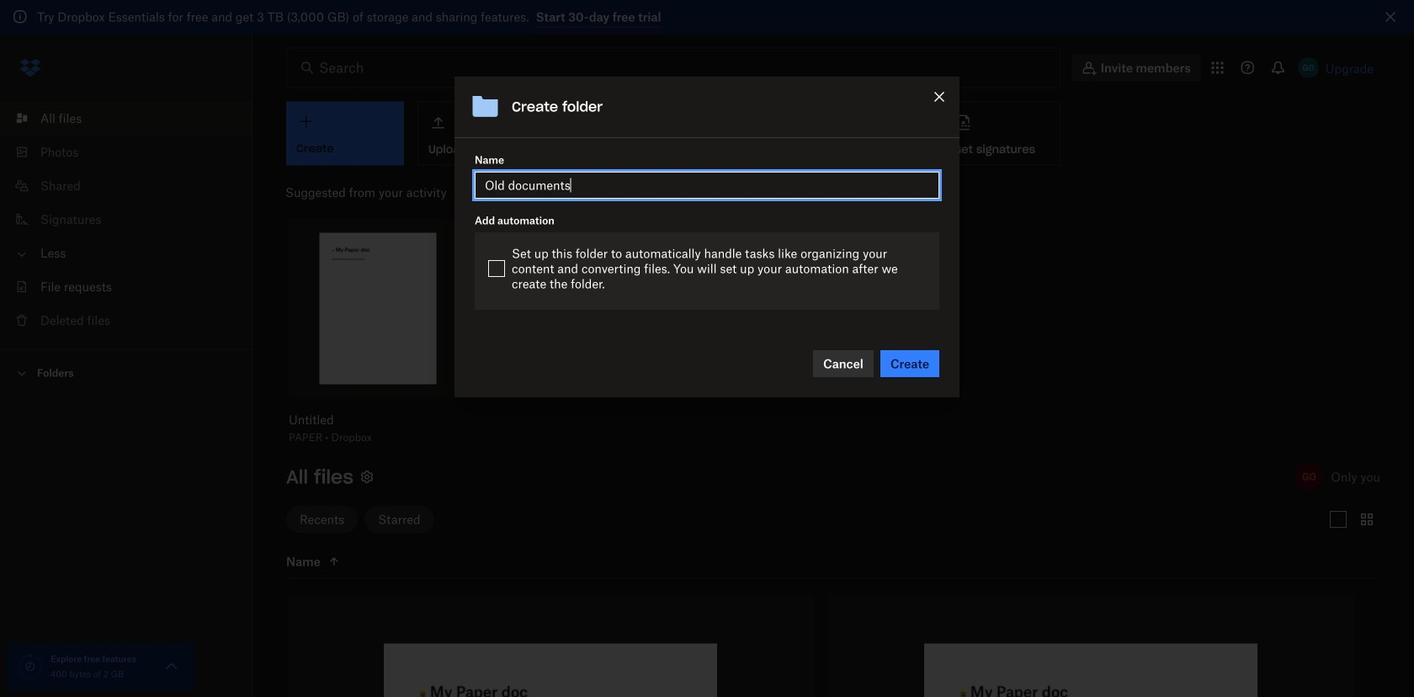 Task type: vqa. For each thing, say whether or not it's contained in the screenshot.
upload,
no



Task type: describe. For each thing, give the bounding box(es) containing it.
file, untitled.paper row
[[828, 595, 1354, 697]]

less image
[[13, 246, 30, 263]]



Task type: locate. For each thing, give the bounding box(es) containing it.
list
[[0, 91, 253, 349]]

file, _ my paper doc.paper row
[[287, 595, 814, 697]]

dialog
[[455, 76, 960, 397]]

Folder name input text field
[[485, 176, 929, 194]]

list item
[[0, 101, 253, 135]]

dropbox image
[[13, 51, 47, 85]]

alert
[[0, 0, 1414, 34]]



